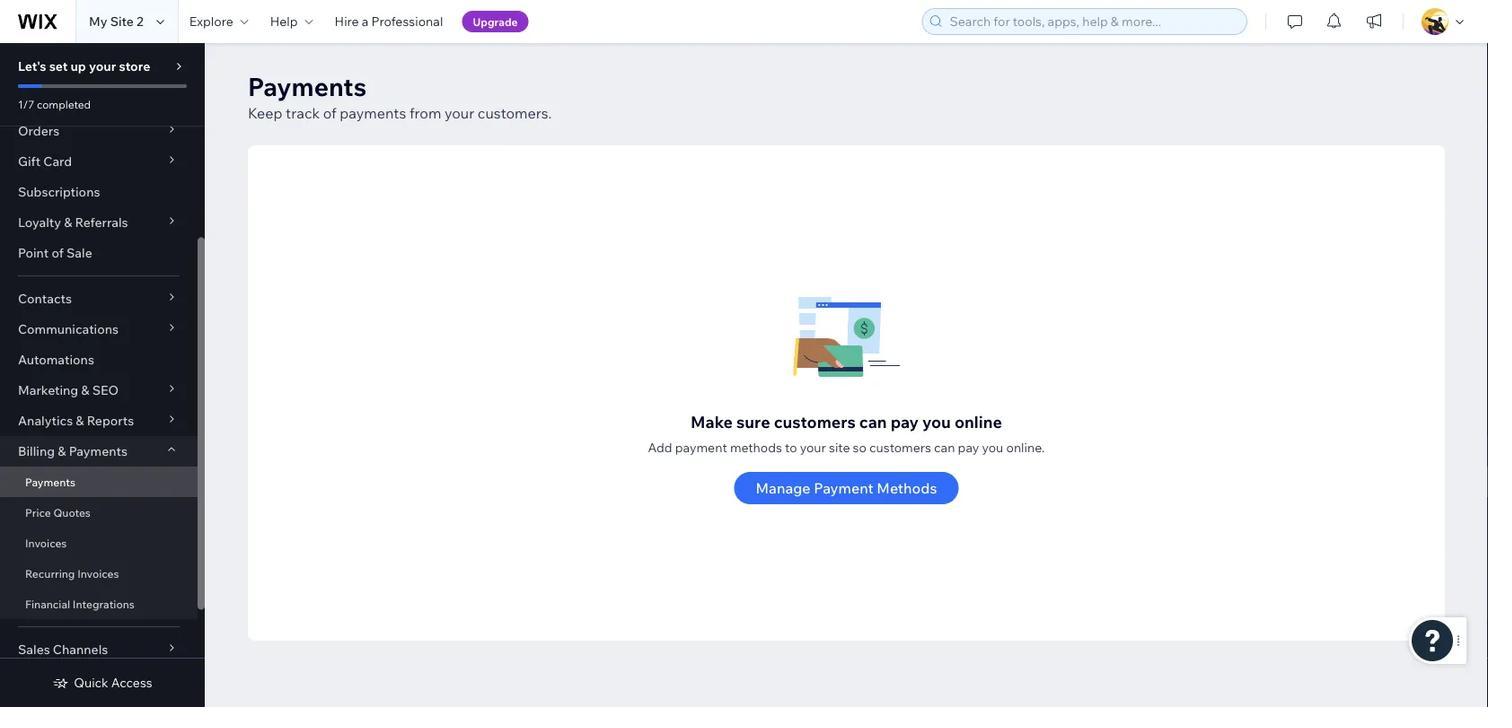 Task type: describe. For each thing, give the bounding box(es) containing it.
point of sale
[[18, 245, 92, 261]]

analytics & reports
[[18, 413, 134, 429]]

store
[[119, 58, 150, 74]]

sidebar element
[[0, 43, 205, 708]]

my
[[89, 13, 107, 29]]

quick
[[74, 676, 108, 691]]

card
[[43, 154, 72, 169]]

completed
[[37, 97, 91, 111]]

my site 2
[[89, 13, 144, 29]]

upgrade button
[[462, 11, 529, 32]]

help
[[270, 13, 298, 29]]

so
[[853, 440, 867, 456]]

manage
[[756, 480, 811, 498]]

your inside the payments keep track of payments from your customers.
[[445, 104, 475, 122]]

quotes
[[53, 506, 91, 520]]

payments for payments keep track of payments from your customers.
[[248, 71, 367, 102]]

online
[[955, 412, 1003, 432]]

of inside the payments keep track of payments from your customers.
[[323, 104, 337, 122]]

price
[[25, 506, 51, 520]]

payments for payments
[[25, 476, 75, 489]]

make
[[691, 412, 733, 432]]

reports
[[87, 413, 134, 429]]

payments inside popup button
[[69, 444, 128, 460]]

quick access
[[74, 676, 152, 691]]

Search for tools, apps, help & more... field
[[945, 9, 1242, 34]]

communications
[[18, 322, 119, 337]]

explore
[[189, 13, 233, 29]]

payments
[[340, 104, 406, 122]]

point of sale link
[[0, 238, 198, 269]]

price quotes link
[[0, 498, 198, 528]]

your inside sidebar element
[[89, 58, 116, 74]]

to
[[785, 440, 797, 456]]

let's set up your store
[[18, 58, 150, 74]]

customers.
[[478, 104, 552, 122]]

recurring
[[25, 567, 75, 581]]

1 vertical spatial customers
[[870, 440, 932, 456]]

add
[[648, 440, 673, 456]]

contacts
[[18, 291, 72, 307]]

of inside sidebar element
[[52, 245, 64, 261]]

set
[[49, 58, 68, 74]]

orders
[[18, 123, 59, 139]]

marketing & seo
[[18, 383, 119, 398]]

1/7 completed
[[18, 97, 91, 111]]

sales
[[18, 642, 50, 658]]

orders button
[[0, 116, 198, 146]]

hire
[[335, 13, 359, 29]]

recurring invoices link
[[0, 559, 198, 589]]

gift card
[[18, 154, 72, 169]]

loyalty & referrals button
[[0, 208, 198, 238]]

subscriptions
[[18, 184, 100, 200]]

sales channels
[[18, 642, 108, 658]]

sure
[[737, 412, 771, 432]]

2
[[137, 13, 144, 29]]

billing
[[18, 444, 55, 460]]

marketing & seo button
[[0, 376, 198, 406]]

make sure customers can pay you online add payment methods to your site so customers can pay you online.
[[648, 412, 1045, 456]]

hire a professional
[[335, 13, 443, 29]]

1 horizontal spatial can
[[934, 440, 955, 456]]

invoices link
[[0, 528, 198, 559]]

online.
[[1007, 440, 1045, 456]]

billing & payments button
[[0, 437, 198, 467]]

analytics
[[18, 413, 73, 429]]

financial integrations link
[[0, 589, 198, 620]]

payment
[[814, 480, 874, 498]]

loyalty & referrals
[[18, 215, 128, 230]]

1/7
[[18, 97, 34, 111]]

your inside make sure customers can pay you online add payment methods to your site so customers can pay you online.
[[800, 440, 826, 456]]

invoices inside 'link'
[[77, 567, 119, 581]]

from
[[410, 104, 441, 122]]

sale
[[67, 245, 92, 261]]



Task type: vqa. For each thing, say whether or not it's contained in the screenshot.
the top 1
no



Task type: locate. For each thing, give the bounding box(es) containing it.
can up so
[[860, 412, 887, 432]]

1 horizontal spatial you
[[982, 440, 1004, 456]]

1 horizontal spatial of
[[323, 104, 337, 122]]

0 horizontal spatial of
[[52, 245, 64, 261]]

channels
[[53, 642, 108, 658]]

1 vertical spatial your
[[445, 104, 475, 122]]

analytics & reports button
[[0, 406, 198, 437]]

hire a professional link
[[324, 0, 454, 43]]

payments up track
[[248, 71, 367, 102]]

seo
[[92, 383, 119, 398]]

site
[[829, 440, 850, 456]]

1 horizontal spatial pay
[[958, 440, 979, 456]]

0 vertical spatial your
[[89, 58, 116, 74]]

0 horizontal spatial pay
[[891, 412, 919, 432]]

customers right so
[[870, 440, 932, 456]]

0 horizontal spatial your
[[89, 58, 116, 74]]

payments keep track of payments from your customers.
[[248, 71, 552, 122]]

professional
[[372, 13, 443, 29]]

1 horizontal spatial customers
[[870, 440, 932, 456]]

keep
[[248, 104, 283, 122]]

marketing
[[18, 383, 78, 398]]

your right 'up'
[[89, 58, 116, 74]]

up
[[71, 58, 86, 74]]

& for marketing
[[81, 383, 89, 398]]

financial
[[25, 598, 70, 611]]

& right loyalty
[[64, 215, 72, 230]]

0 vertical spatial pay
[[891, 412, 919, 432]]

0 horizontal spatial can
[[860, 412, 887, 432]]

0 horizontal spatial invoices
[[25, 537, 67, 550]]

sales channels button
[[0, 635, 198, 666]]

methods
[[877, 480, 937, 498]]

0 vertical spatial invoices
[[25, 537, 67, 550]]

methods
[[730, 440, 782, 456]]

financial integrations
[[25, 598, 135, 611]]

pay up methods
[[891, 412, 919, 432]]

point
[[18, 245, 49, 261]]

0 vertical spatial can
[[860, 412, 887, 432]]

your right from
[[445, 104, 475, 122]]

payments down analytics & reports dropdown button
[[69, 444, 128, 460]]

customers up to
[[774, 412, 856, 432]]

site
[[110, 13, 134, 29]]

of left sale
[[52, 245, 64, 261]]

invoices
[[25, 537, 67, 550], [77, 567, 119, 581]]

0 horizontal spatial you
[[923, 412, 951, 432]]

referrals
[[75, 215, 128, 230]]

2 vertical spatial payments
[[25, 476, 75, 489]]

1 vertical spatial payments
[[69, 444, 128, 460]]

& left 'reports' on the bottom of page
[[76, 413, 84, 429]]

1 vertical spatial pay
[[958, 440, 979, 456]]

1 vertical spatial invoices
[[77, 567, 119, 581]]

&
[[64, 215, 72, 230], [81, 383, 89, 398], [76, 413, 84, 429], [58, 444, 66, 460]]

manage payment methods button
[[734, 473, 959, 505]]

& for billing
[[58, 444, 66, 460]]

a
[[362, 13, 369, 29]]

price quotes
[[25, 506, 91, 520]]

payments
[[248, 71, 367, 102], [69, 444, 128, 460], [25, 476, 75, 489]]

recurring invoices
[[25, 567, 119, 581]]

& for analytics
[[76, 413, 84, 429]]

can
[[860, 412, 887, 432], [934, 440, 955, 456]]

your
[[89, 58, 116, 74], [445, 104, 475, 122], [800, 440, 826, 456]]

payments up price quotes
[[25, 476, 75, 489]]

subscriptions link
[[0, 177, 198, 208]]

contacts button
[[0, 284, 198, 314]]

& left seo
[[81, 383, 89, 398]]

quick access button
[[52, 676, 152, 692]]

you down online
[[982, 440, 1004, 456]]

0 vertical spatial of
[[323, 104, 337, 122]]

gift card button
[[0, 146, 198, 177]]

& for loyalty
[[64, 215, 72, 230]]

& right 'billing'
[[58, 444, 66, 460]]

communications button
[[0, 314, 198, 345]]

2 horizontal spatial your
[[800, 440, 826, 456]]

loyalty
[[18, 215, 61, 230]]

upgrade
[[473, 15, 518, 28]]

automations
[[18, 352, 94, 368]]

help button
[[259, 0, 324, 43]]

billing & payments
[[18, 444, 128, 460]]

1 vertical spatial you
[[982, 440, 1004, 456]]

1 vertical spatial can
[[934, 440, 955, 456]]

invoices up recurring
[[25, 537, 67, 550]]

invoices down invoices link at the bottom of page
[[77, 567, 119, 581]]

of
[[323, 104, 337, 122], [52, 245, 64, 261]]

you left online
[[923, 412, 951, 432]]

let's
[[18, 58, 46, 74]]

of right track
[[323, 104, 337, 122]]

gift
[[18, 154, 41, 169]]

pay
[[891, 412, 919, 432], [958, 440, 979, 456]]

& inside dropdown button
[[76, 413, 84, 429]]

payments link
[[0, 467, 198, 498]]

0 vertical spatial customers
[[774, 412, 856, 432]]

payments inside the payments keep track of payments from your customers.
[[248, 71, 367, 102]]

1 horizontal spatial invoices
[[77, 567, 119, 581]]

access
[[111, 676, 152, 691]]

payment
[[675, 440, 727, 456]]

1 vertical spatial of
[[52, 245, 64, 261]]

automations link
[[0, 345, 198, 376]]

integrations
[[73, 598, 135, 611]]

your right to
[[800, 440, 826, 456]]

1 horizontal spatial your
[[445, 104, 475, 122]]

track
[[286, 104, 320, 122]]

0 horizontal spatial customers
[[774, 412, 856, 432]]

customers
[[774, 412, 856, 432], [870, 440, 932, 456]]

0 vertical spatial payments
[[248, 71, 367, 102]]

0 vertical spatial you
[[923, 412, 951, 432]]

pay down online
[[958, 440, 979, 456]]

manage payment methods
[[756, 480, 937, 498]]

can down online
[[934, 440, 955, 456]]

2 vertical spatial your
[[800, 440, 826, 456]]



